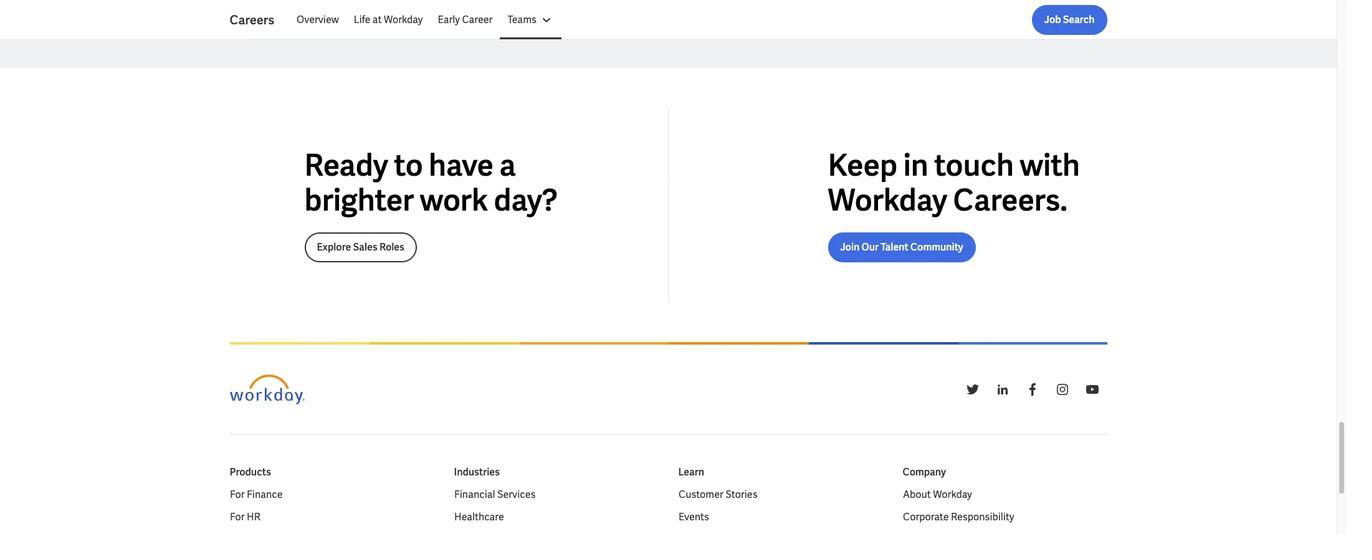 Task type: vqa. For each thing, say whether or not it's contained in the screenshot.
the 'Job Search' link
yes



Task type: describe. For each thing, give the bounding box(es) containing it.
list for industries
[[454, 488, 658, 534]]

our
[[862, 241, 879, 254]]

events
[[678, 511, 709, 524]]

services
[[497, 488, 535, 501]]

work
[[420, 181, 488, 220]]

join our talent community link
[[828, 233, 976, 263]]

roles
[[379, 241, 404, 254]]

with
[[1020, 146, 1080, 185]]

explore sales roles link
[[304, 233, 417, 263]]

keep in touch with workday careers.
[[828, 146, 1080, 220]]

brighter
[[304, 181, 414, 220]]

industries
[[454, 466, 500, 479]]

stories
[[725, 488, 757, 501]]

list containing overview
[[289, 5, 1107, 35]]

healthcare link
[[454, 510, 504, 525]]

teams
[[508, 13, 536, 26]]

job search
[[1044, 13, 1095, 26]]

early
[[438, 13, 460, 26]]

job
[[1044, 13, 1061, 26]]

sales
[[353, 241, 377, 254]]

career
[[462, 13, 493, 26]]

community
[[910, 241, 963, 254]]

touch
[[934, 146, 1014, 185]]

life
[[354, 13, 370, 26]]

for for for hr
[[230, 511, 244, 524]]

careers.
[[953, 181, 1068, 220]]

customer
[[678, 488, 723, 501]]

have
[[429, 146, 494, 185]]

careers link
[[230, 11, 289, 29]]

join
[[840, 241, 860, 254]]

workday inside keep in touch with workday careers.
[[828, 181, 947, 220]]

explore
[[317, 241, 351, 254]]

for finance link
[[230, 488, 282, 503]]

a
[[499, 146, 516, 185]]

join our talent community
[[840, 241, 963, 254]]

for hr
[[230, 511, 260, 524]]

keep
[[828, 146, 897, 185]]

workday inside the about workday link
[[933, 488, 972, 501]]

events link
[[678, 510, 709, 525]]

list for learn
[[678, 488, 883, 534]]

for finance
[[230, 488, 282, 501]]

financial
[[454, 488, 495, 501]]

menu containing overview
[[289, 5, 561, 35]]

for for for finance
[[230, 488, 244, 501]]

responsibility
[[951, 511, 1014, 524]]

finance
[[247, 488, 282, 501]]

company
[[903, 466, 946, 479]]



Task type: locate. For each thing, give the bounding box(es) containing it.
go to the homepage image
[[230, 375, 304, 405]]

life at workday
[[354, 13, 423, 26]]

list
[[289, 5, 1107, 35], [230, 488, 434, 534], [454, 488, 658, 534], [678, 488, 883, 534], [903, 488, 1107, 534]]

list containing financial services
[[454, 488, 658, 534]]

early career link
[[430, 5, 500, 35]]

0 vertical spatial for
[[230, 488, 244, 501]]

to
[[394, 146, 423, 185]]

workday up talent
[[828, 181, 947, 220]]

careers
[[230, 12, 274, 28]]

corporate responsibility
[[903, 511, 1014, 524]]

menu
[[289, 5, 561, 35]]

for left hr
[[230, 511, 244, 524]]

life at workday link
[[346, 5, 430, 35]]

search
[[1063, 13, 1095, 26]]

explore sales roles
[[317, 241, 404, 254]]

for hr link
[[230, 510, 260, 525]]

overview link
[[289, 5, 346, 35]]

workday up corporate responsibility
[[933, 488, 972, 501]]

2 vertical spatial workday
[[933, 488, 972, 501]]

1 vertical spatial for
[[230, 511, 244, 524]]

for
[[230, 488, 244, 501], [230, 511, 244, 524]]

healthcare
[[454, 511, 504, 524]]

job search link
[[1032, 5, 1107, 35]]

financial services
[[454, 488, 535, 501]]

list for company
[[903, 488, 1107, 534]]

list for products
[[230, 488, 434, 534]]

list containing customer stories
[[678, 488, 883, 534]]

at
[[373, 13, 382, 26]]

ready to have a brighter work day?
[[304, 146, 558, 220]]

0 vertical spatial workday
[[384, 13, 423, 26]]

financial services link
[[454, 488, 535, 503]]

2 for from the top
[[230, 511, 244, 524]]

products
[[230, 466, 271, 479]]

1 for from the top
[[230, 488, 244, 501]]

day?
[[494, 181, 558, 220]]

list containing about workday
[[903, 488, 1107, 534]]

overview
[[297, 13, 339, 26]]

go to instagram image
[[1055, 382, 1070, 397]]

ready
[[304, 146, 388, 185]]

go to youtube image
[[1085, 382, 1100, 397]]

list containing for finance
[[230, 488, 434, 534]]

corporate responsibility link
[[903, 510, 1014, 525]]

about workday link
[[903, 488, 972, 503]]

go to linkedin image
[[995, 382, 1010, 397]]

corporate
[[903, 511, 949, 524]]

go to facebook image
[[1025, 382, 1040, 397]]

go to twitter image
[[965, 382, 980, 397]]

about
[[903, 488, 931, 501]]

workday inside the life at workday link
[[384, 13, 423, 26]]

for up for hr
[[230, 488, 244, 501]]

customer stories
[[678, 488, 757, 501]]

customer stories link
[[678, 488, 757, 503]]

hr
[[247, 511, 260, 524]]

in
[[903, 146, 928, 185]]

workday
[[384, 13, 423, 26], [828, 181, 947, 220], [933, 488, 972, 501]]

learn
[[678, 466, 704, 479]]

1 vertical spatial workday
[[828, 181, 947, 220]]

teams button
[[500, 5, 561, 35]]

about workday
[[903, 488, 972, 501]]

talent
[[881, 241, 908, 254]]

early career
[[438, 13, 493, 26]]

workday right at
[[384, 13, 423, 26]]



